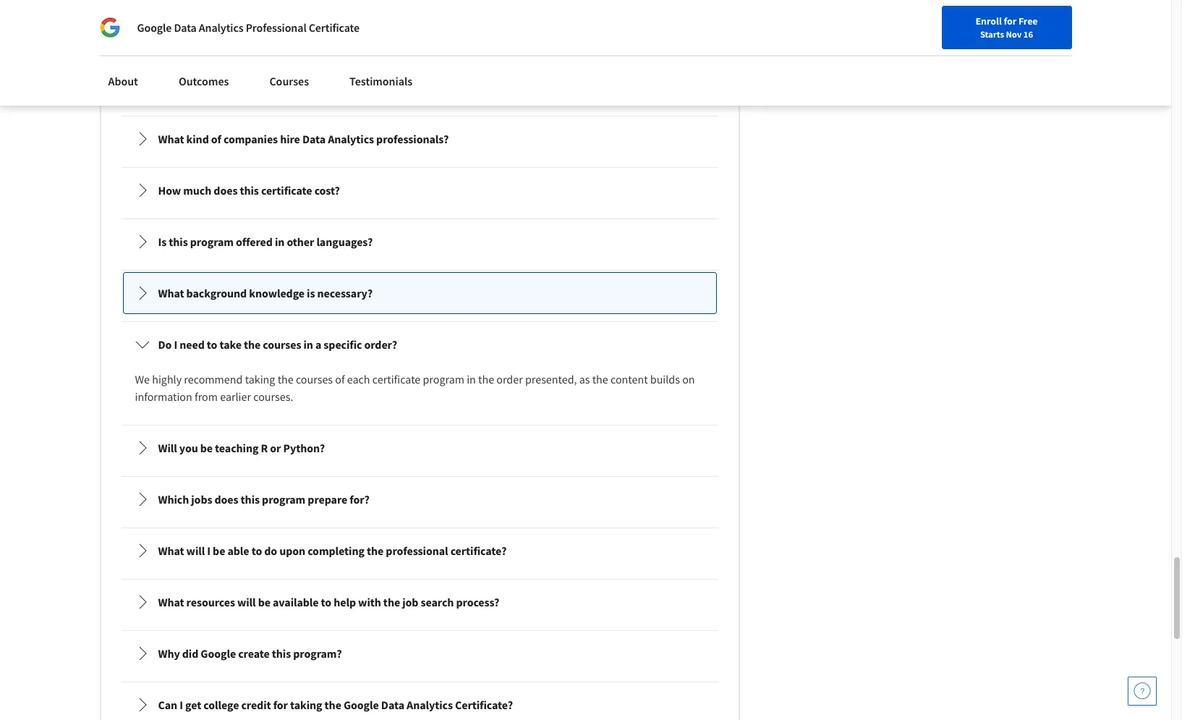 Task type: vqa. For each thing, say whether or not it's contained in the screenshot.
DATA inside 'dropdown button'
yes



Task type: describe. For each thing, give the bounding box(es) containing it.
on
[[683, 372, 695, 387]]

a
[[315, 337, 322, 352]]

we highly recommend taking the courses of each certificate program in the order presented, as the content builds on information from earlier courses.
[[135, 372, 697, 404]]

of inside we highly recommend taking the courses of each certificate program in the order presented, as the content builds on information from earlier courses.
[[335, 372, 345, 387]]

certificate inside we highly recommend taking the courses of each certificate program in the order presented, as the content builds on information from earlier courses.
[[373, 372, 421, 387]]

0 horizontal spatial data
[[174, 20, 197, 35]]

0 horizontal spatial program
[[190, 235, 234, 249]]

courses inside the do i need to take the courses in a specific order? dropdown button
[[263, 337, 301, 352]]

certificate inside dropdown button
[[261, 183, 312, 198]]

offered
[[236, 235, 273, 249]]

can i get college credit for taking the google data analytics certificate?
[[158, 698, 513, 712]]

nov
[[1006, 28, 1022, 40]]

program inside we highly recommend taking the courses of each certificate program in the order presented, as the content builds on information from earlier courses.
[[423, 372, 465, 387]]

presented,
[[525, 372, 577, 387]]

order
[[497, 372, 523, 387]]

highly
[[152, 372, 182, 387]]

do i need to take the courses in a specific order? button
[[123, 324, 716, 365]]

is this program offered in other languages? button
[[123, 222, 716, 262]]

why did google create this program? button
[[123, 633, 716, 674]]

this right create at the left bottom of page
[[272, 646, 291, 661]]

builds
[[650, 372, 680, 387]]

what kind of companies hire data analytics professionals? button
[[123, 119, 716, 159]]

2 vertical spatial program
[[262, 492, 306, 507]]

about
[[108, 74, 138, 88]]

testimonials link
[[341, 65, 421, 97]]

free
[[1019, 14, 1038, 27]]

professional
[[246, 20, 307, 35]]

the down program? on the bottom left of the page
[[325, 698, 341, 712]]

do i need to take the courses in a specific order?
[[158, 337, 397, 352]]

this down companies on the left top
[[240, 183, 259, 198]]

take
[[220, 337, 242, 352]]

certificate?
[[455, 698, 513, 712]]

the left order
[[478, 372, 494, 387]]

will
[[158, 441, 177, 455]]

do
[[264, 544, 277, 558]]

16
[[1024, 28, 1033, 40]]

why
[[158, 646, 180, 661]]

google data analytics professional certificate
[[137, 20, 360, 35]]

courses inside we highly recommend taking the courses of each certificate program in the order presented, as the content builds on information from earlier courses.
[[296, 372, 333, 387]]

as
[[579, 372, 590, 387]]

2 horizontal spatial google
[[344, 698, 379, 712]]

each
[[347, 372, 370, 387]]

what for what resources will be available to help with the job search process?
[[158, 595, 184, 610]]

upon
[[279, 544, 305, 558]]

what background knowledge is necessary?
[[158, 286, 373, 301]]

what will i be able to do upon completing the professional certificate? button
[[123, 531, 716, 571]]

0 vertical spatial google
[[137, 20, 172, 35]]

prepare
[[308, 492, 348, 507]]

courses.
[[253, 390, 293, 404]]

this right is
[[169, 235, 188, 249]]

can
[[158, 698, 177, 712]]

necessary?
[[317, 286, 373, 301]]

you
[[179, 441, 198, 455]]

process?
[[456, 595, 500, 610]]

get
[[185, 698, 201, 712]]

be inside dropdown button
[[200, 441, 213, 455]]

content
[[611, 372, 648, 387]]

need
[[180, 337, 205, 352]]

which jobs does this program prepare for? button
[[123, 479, 716, 520]]

specific
[[324, 337, 362, 352]]

how much does this certificate cost? button
[[123, 170, 716, 211]]

the right as
[[592, 372, 608, 387]]

available
[[273, 595, 319, 610]]

of inside dropdown button
[[211, 132, 221, 146]]

for?
[[350, 492, 370, 507]]

earlier
[[220, 390, 251, 404]]

resources
[[186, 595, 235, 610]]

coursera image
[[17, 12, 109, 35]]

cost?
[[315, 183, 340, 198]]

to inside the do i need to take the courses in a specific order? dropdown button
[[207, 337, 217, 352]]

search
[[421, 595, 454, 610]]

show notifications image
[[976, 18, 994, 35]]

testimonials
[[350, 74, 413, 88]]

knowledge
[[249, 286, 305, 301]]

what for what background knowledge is necessary?
[[158, 286, 184, 301]]

information
[[135, 390, 192, 404]]

is
[[158, 235, 167, 249]]

will inside dropdown button
[[237, 595, 256, 610]]

i inside dropdown button
[[207, 544, 211, 558]]

outcomes
[[179, 74, 229, 88]]

do
[[158, 337, 172, 352]]

what resources will be available to help with the job search process? button
[[123, 582, 716, 623]]

will you be teaching r or python? button
[[123, 428, 716, 468]]

program?
[[293, 646, 342, 661]]

the inside dropdown button
[[367, 544, 384, 558]]

able
[[228, 544, 249, 558]]

r
[[261, 441, 268, 455]]

did
[[182, 646, 198, 661]]

what for what will i be able to do upon completing the professional certificate?
[[158, 544, 184, 558]]

outcomes link
[[170, 65, 238, 97]]

create
[[238, 646, 270, 661]]

professionals?
[[376, 132, 449, 146]]



Task type: locate. For each thing, give the bounding box(es) containing it.
certificate?
[[451, 544, 507, 558]]

taking inside we highly recommend taking the courses of each certificate program in the order presented, as the content builds on information from earlier courses.
[[245, 372, 275, 387]]

be left available
[[258, 595, 271, 610]]

what will i be able to do upon completing the professional certificate?
[[158, 544, 507, 558]]

opens in a new tab image
[[263, 649, 275, 660]]

courses down a
[[296, 372, 333, 387]]

in inside dropdown button
[[304, 337, 313, 352]]

data up outcomes
[[174, 20, 197, 35]]

0 vertical spatial to
[[207, 337, 217, 352]]

this right jobs at the left bottom
[[241, 492, 260, 507]]

analytics inside dropdown button
[[407, 698, 453, 712]]

1 horizontal spatial to
[[252, 544, 262, 558]]

0 horizontal spatial google
[[137, 20, 172, 35]]

what inside dropdown button
[[158, 132, 184, 146]]

2 vertical spatial to
[[321, 595, 332, 610]]

0 horizontal spatial certificate
[[261, 183, 312, 198]]

why did google create this program?
[[158, 646, 342, 661]]

to for i
[[252, 544, 262, 558]]

data inside can i get college credit for taking the google data analytics certificate? dropdown button
[[381, 698, 405, 712]]

other
[[287, 235, 314, 249]]

be right the you
[[200, 441, 213, 455]]

for inside dropdown button
[[273, 698, 288, 712]]

i left able
[[207, 544, 211, 558]]

0 horizontal spatial will
[[186, 544, 205, 558]]

help
[[334, 595, 356, 610]]

1 vertical spatial taking
[[290, 698, 322, 712]]

the up 'courses.'
[[278, 372, 294, 387]]

python?
[[283, 441, 325, 455]]

can i get college credit for taking the google data analytics certificate? button
[[123, 685, 716, 720]]

for up nov
[[1004, 14, 1017, 27]]

the right take
[[244, 337, 261, 352]]

job
[[403, 595, 419, 610]]

the left job
[[383, 595, 400, 610]]

0 vertical spatial will
[[186, 544, 205, 558]]

credit
[[241, 698, 271, 712]]

2 horizontal spatial in
[[467, 372, 476, 387]]

what
[[158, 132, 184, 146], [158, 286, 184, 301], [158, 544, 184, 558], [158, 595, 184, 610]]

1 horizontal spatial will
[[237, 595, 256, 610]]

in inside we highly recommend taking the courses of each certificate program in the order presented, as the content builds on information from earlier courses.
[[467, 372, 476, 387]]

for right the credit
[[273, 698, 288, 712]]

i left get
[[180, 698, 183, 712]]

in left other
[[275, 235, 285, 249]]

1 vertical spatial does
[[215, 492, 238, 507]]

1 horizontal spatial google
[[201, 646, 236, 661]]

analytics left professional
[[199, 20, 244, 35]]

be for will
[[213, 544, 225, 558]]

0 vertical spatial data
[[174, 20, 197, 35]]

hire
[[280, 132, 300, 146]]

1 vertical spatial of
[[335, 372, 345, 387]]

order?
[[364, 337, 397, 352]]

i inside dropdown button
[[180, 698, 183, 712]]

be inside dropdown button
[[213, 544, 225, 558]]

what background knowledge is necessary? button
[[123, 273, 716, 314]]

1 horizontal spatial i
[[180, 698, 183, 712]]

what left kind
[[158, 132, 184, 146]]

of
[[211, 132, 221, 146], [335, 372, 345, 387]]

1 horizontal spatial in
[[304, 337, 313, 352]]

2 vertical spatial be
[[258, 595, 271, 610]]

of left each
[[335, 372, 345, 387]]

1 vertical spatial will
[[237, 595, 256, 610]]

1 vertical spatial program
[[423, 372, 465, 387]]

this
[[240, 183, 259, 198], [169, 235, 188, 249], [241, 492, 260, 507], [272, 646, 291, 661]]

taking inside dropdown button
[[290, 698, 322, 712]]

courses left a
[[263, 337, 301, 352]]

0 horizontal spatial of
[[211, 132, 221, 146]]

courses
[[269, 74, 309, 88]]

data down why did google create this program? dropdown button
[[381, 698, 405, 712]]

in inside dropdown button
[[275, 235, 285, 249]]

what left background
[[158, 286, 184, 301]]

much
[[183, 183, 211, 198]]

2 horizontal spatial analytics
[[407, 698, 453, 712]]

None search field
[[206, 9, 554, 38]]

analytics inside dropdown button
[[328, 132, 374, 146]]

with
[[358, 595, 381, 610]]

kind
[[186, 132, 209, 146]]

google
[[137, 20, 172, 35], [201, 646, 236, 661], [344, 698, 379, 712]]

0 horizontal spatial i
[[174, 337, 177, 352]]

help center image
[[1134, 682, 1151, 700]]

0 vertical spatial taking
[[245, 372, 275, 387]]

1 vertical spatial google
[[201, 646, 236, 661]]

0 vertical spatial for
[[1004, 14, 1017, 27]]

or
[[270, 441, 281, 455]]

1 horizontal spatial for
[[1004, 14, 1017, 27]]

teaching
[[215, 441, 259, 455]]

starts
[[980, 28, 1004, 40]]

in left order
[[467, 372, 476, 387]]

professional
[[386, 544, 448, 558]]

what kind of companies hire data analytics professionals?
[[158, 132, 449, 146]]

will inside dropdown button
[[186, 544, 205, 558]]

1 vertical spatial i
[[207, 544, 211, 558]]

2 horizontal spatial to
[[321, 595, 332, 610]]

0 vertical spatial in
[[275, 235, 285, 249]]

what down which
[[158, 544, 184, 558]]

i for get
[[180, 698, 183, 712]]

i for need
[[174, 337, 177, 352]]

0 vertical spatial of
[[211, 132, 221, 146]]

certificate
[[261, 183, 312, 198], [373, 372, 421, 387]]

college
[[204, 698, 239, 712]]

1 vertical spatial courses
[[296, 372, 333, 387]]

the
[[244, 337, 261, 352], [278, 372, 294, 387], [478, 372, 494, 387], [592, 372, 608, 387], [367, 544, 384, 558], [383, 595, 400, 610], [325, 698, 341, 712]]

certificate right each
[[373, 372, 421, 387]]

will
[[186, 544, 205, 558], [237, 595, 256, 610]]

companies
[[224, 132, 278, 146]]

1 horizontal spatial program
[[262, 492, 306, 507]]

which jobs does this program prepare for?
[[158, 492, 370, 507]]

be inside dropdown button
[[258, 595, 271, 610]]

will you be teaching r or python?
[[158, 441, 325, 455]]

to left do
[[252, 544, 262, 558]]

certificate left the cost?
[[261, 183, 312, 198]]

will left able
[[186, 544, 205, 558]]

1 vertical spatial certificate
[[373, 372, 421, 387]]

2 vertical spatial i
[[180, 698, 183, 712]]

0 vertical spatial be
[[200, 441, 213, 455]]

to left take
[[207, 337, 217, 352]]

enroll for free starts nov 16
[[976, 14, 1038, 40]]

0 horizontal spatial in
[[275, 235, 285, 249]]

to left help on the left of the page
[[321, 595, 332, 610]]

how much does this certificate cost?
[[158, 183, 340, 198]]

in
[[275, 235, 285, 249], [304, 337, 313, 352], [467, 372, 476, 387]]

google image
[[100, 17, 120, 38]]

program left prepare
[[262, 492, 306, 507]]

1 horizontal spatial analytics
[[328, 132, 374, 146]]

2 horizontal spatial data
[[381, 698, 405, 712]]

1 vertical spatial in
[[304, 337, 313, 352]]

taking
[[245, 372, 275, 387], [290, 698, 322, 712]]

1 vertical spatial be
[[213, 544, 225, 558]]

1 horizontal spatial certificate
[[373, 372, 421, 387]]

languages?
[[317, 235, 373, 249]]

to
[[207, 337, 217, 352], [252, 544, 262, 558], [321, 595, 332, 610]]

data right hire
[[302, 132, 326, 146]]

1 horizontal spatial taking
[[290, 698, 322, 712]]

jobs
[[191, 492, 212, 507]]

courses
[[263, 337, 301, 352], [296, 372, 333, 387]]

0 horizontal spatial to
[[207, 337, 217, 352]]

will right the resources
[[237, 595, 256, 610]]

0 vertical spatial analytics
[[199, 20, 244, 35]]

does right jobs at the left bottom
[[215, 492, 238, 507]]

does
[[214, 183, 238, 198], [215, 492, 238, 507]]

0 vertical spatial does
[[214, 183, 238, 198]]

taking right the credit
[[290, 698, 322, 712]]

2 vertical spatial google
[[344, 698, 379, 712]]

the inside dropdown button
[[244, 337, 261, 352]]

what resources will be available to help with the job search process?
[[158, 595, 500, 610]]

0 horizontal spatial analytics
[[199, 20, 244, 35]]

of right kind
[[211, 132, 221, 146]]

program left offered
[[190, 235, 234, 249]]

to inside what resources will be available to help with the job search process? dropdown button
[[321, 595, 332, 610]]

background
[[186, 286, 247, 301]]

0 vertical spatial certificate
[[261, 183, 312, 198]]

what left the resources
[[158, 595, 184, 610]]

1 vertical spatial analytics
[[328, 132, 374, 146]]

to for will
[[321, 595, 332, 610]]

does for much
[[214, 183, 238, 198]]

2 what from the top
[[158, 286, 184, 301]]

to inside what will i be able to do upon completing the professional certificate? dropdown button
[[252, 544, 262, 558]]

analytics up the cost?
[[328, 132, 374, 146]]

recommend
[[184, 372, 243, 387]]

be
[[200, 441, 213, 455], [213, 544, 225, 558], [258, 595, 271, 610]]

analytics
[[199, 20, 244, 35], [328, 132, 374, 146], [407, 698, 453, 712]]

1 vertical spatial to
[[252, 544, 262, 558]]

0 vertical spatial courses
[[263, 337, 301, 352]]

analytics down why did google create this program? dropdown button
[[407, 698, 453, 712]]

the right completing
[[367, 544, 384, 558]]

i inside dropdown button
[[174, 337, 177, 352]]

enroll
[[976, 14, 1002, 27]]

which
[[158, 492, 189, 507]]

1 vertical spatial for
[[273, 698, 288, 712]]

0 vertical spatial i
[[174, 337, 177, 352]]

in left a
[[304, 337, 313, 352]]

2 vertical spatial data
[[381, 698, 405, 712]]

1 horizontal spatial of
[[335, 372, 345, 387]]

0 horizontal spatial taking
[[245, 372, 275, 387]]

data inside "what kind of companies hire data analytics professionals?" dropdown button
[[302, 132, 326, 146]]

from
[[195, 390, 218, 404]]

for
[[1004, 14, 1017, 27], [273, 698, 288, 712]]

does for jobs
[[215, 492, 238, 507]]

2 vertical spatial in
[[467, 372, 476, 387]]

0 vertical spatial program
[[190, 235, 234, 249]]

0 horizontal spatial for
[[273, 698, 288, 712]]

does right much
[[214, 183, 238, 198]]

what inside dropdown button
[[158, 544, 184, 558]]

is
[[307, 286, 315, 301]]

about link
[[100, 65, 147, 97]]

taking up 'courses.'
[[245, 372, 275, 387]]

1 what from the top
[[158, 132, 184, 146]]

completing
[[308, 544, 365, 558]]

2 horizontal spatial i
[[207, 544, 211, 558]]

program down the do i need to take the courses in a specific order? dropdown button
[[423, 372, 465, 387]]

be left able
[[213, 544, 225, 558]]

how
[[158, 183, 181, 198]]

we
[[135, 372, 150, 387]]

i right do
[[174, 337, 177, 352]]

3 what from the top
[[158, 544, 184, 558]]

certificate
[[309, 20, 360, 35]]

4 what from the top
[[158, 595, 184, 610]]

1 vertical spatial data
[[302, 132, 326, 146]]

is this program offered in other languages?
[[158, 235, 373, 249]]

2 vertical spatial analytics
[[407, 698, 453, 712]]

what for what kind of companies hire data analytics professionals?
[[158, 132, 184, 146]]

2 horizontal spatial program
[[423, 372, 465, 387]]

be for resources
[[258, 595, 271, 610]]

1 horizontal spatial data
[[302, 132, 326, 146]]

for inside enroll for free starts nov 16
[[1004, 14, 1017, 27]]



